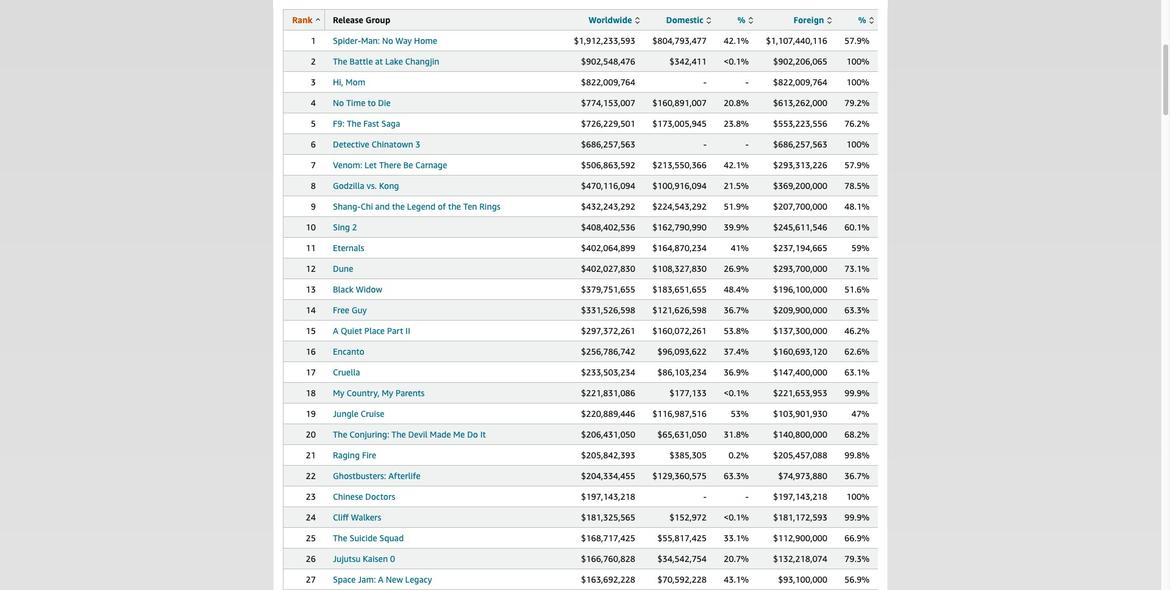 Task type: describe. For each thing, give the bounding box(es) containing it.
raging
[[333, 450, 360, 460]]

venom: let there be carnage
[[333, 160, 447, 170]]

the for suicide
[[333, 533, 347, 543]]

carnage
[[415, 160, 447, 170]]

$408,402,536
[[581, 222, 635, 232]]

$163,692,228
[[581, 574, 635, 585]]

place
[[364, 326, 385, 336]]

me
[[453, 429, 465, 440]]

hi, mom link
[[333, 77, 365, 87]]

1 vertical spatial 36.7%
[[845, 471, 870, 481]]

100% for $686,257,563
[[846, 139, 870, 149]]

73.1%
[[845, 263, 870, 274]]

$152,972
[[670, 512, 707, 523]]

21
[[306, 450, 316, 460]]

51.9%
[[724, 201, 749, 212]]

$100,916,094
[[652, 180, 707, 191]]

<0.1% for $177,133
[[724, 388, 749, 398]]

- down $173,005,945
[[703, 139, 707, 149]]

$245,611,546
[[773, 222, 827, 232]]

$93,100,000
[[778, 574, 827, 585]]

jujutsu
[[333, 554, 361, 564]]

$65,631,050
[[657, 429, 707, 440]]

ten
[[463, 201, 477, 212]]

31.8%
[[724, 429, 749, 440]]

$103,901,930
[[773, 409, 827, 419]]

2 my from the left
[[382, 388, 393, 398]]

legend
[[407, 201, 436, 212]]

devil
[[408, 429, 428, 440]]

chinese
[[333, 491, 363, 502]]

42.1% for $804,793,477
[[724, 35, 749, 46]]

0 vertical spatial 2
[[311, 56, 316, 66]]

eternals
[[333, 243, 364, 253]]

of
[[438, 201, 446, 212]]

cliff walkers
[[333, 512, 381, 523]]

% for 1st % link
[[737, 15, 746, 25]]

$204,334,455
[[581, 471, 635, 481]]

53.8%
[[724, 326, 749, 336]]

walkers
[[351, 512, 381, 523]]

dune
[[333, 263, 353, 274]]

24
[[306, 512, 316, 523]]

$224,543,292
[[652, 201, 707, 212]]

$181,325,565
[[581, 512, 635, 523]]

1 $686,257,563 from the left
[[581, 139, 635, 149]]

0 vertical spatial no
[[382, 35, 393, 46]]

$804,793,477
[[652, 35, 707, 46]]

worldwide
[[589, 15, 632, 25]]

doctors
[[365, 491, 395, 502]]

62.6%
[[845, 346, 870, 357]]

the right f9:
[[347, 118, 361, 129]]

$432,243,292
[[581, 201, 635, 212]]

domestic link
[[666, 15, 711, 25]]

jujutsu kaisen 0
[[333, 554, 395, 564]]

$213,550,366
[[652, 160, 707, 170]]

2 $686,257,563 from the left
[[773, 139, 827, 149]]

$164,870,234
[[652, 243, 707, 253]]

jungle cruise
[[333, 409, 384, 419]]

99.9% for $181,172,593
[[845, 512, 870, 523]]

godzilla vs. kong
[[333, 180, 399, 191]]

0 vertical spatial 3
[[311, 77, 316, 87]]

home
[[414, 35, 437, 46]]

$96,093,622
[[657, 346, 707, 357]]

99.8%
[[845, 450, 870, 460]]

1 vertical spatial 2
[[352, 222, 357, 232]]

43.1%
[[724, 574, 749, 585]]

my country, my parents
[[333, 388, 425, 398]]

1 $822,009,764 from the left
[[581, 77, 635, 87]]

57.9% for $1,107,440,116
[[845, 35, 870, 46]]

1 the from the left
[[392, 201, 405, 212]]

sing 2
[[333, 222, 357, 232]]

dune link
[[333, 263, 353, 274]]

42.1% for $213,550,366
[[724, 160, 749, 170]]

afterlife
[[388, 471, 421, 481]]

$140,800,000
[[773, 429, 827, 440]]

shang-chi and the legend of the ten rings
[[333, 201, 501, 212]]

9
[[311, 201, 316, 212]]

<0.1% for $342,411
[[724, 56, 749, 66]]

$220,889,446
[[581, 409, 635, 419]]

raging fire link
[[333, 450, 376, 460]]

foreign
[[794, 15, 824, 25]]

$774,153,007
[[581, 98, 635, 108]]

jungle cruise link
[[333, 409, 384, 419]]

57.9% for $293,313,226
[[845, 160, 870, 170]]

detective
[[333, 139, 369, 149]]

23.8%
[[724, 118, 749, 129]]

the conjuring: the devil made me do it link
[[333, 429, 486, 440]]

100% for $197,143,218
[[846, 491, 870, 502]]

encanto
[[333, 346, 364, 357]]

the battle at lake changjin link
[[333, 56, 439, 66]]

hi, mom
[[333, 77, 365, 87]]

2 $822,009,764 from the left
[[773, 77, 827, 87]]

4
[[311, 98, 316, 108]]

cliff walkers link
[[333, 512, 381, 523]]

0 horizontal spatial a
[[333, 326, 338, 336]]

0.2%
[[729, 450, 749, 460]]

16
[[306, 346, 316, 357]]

the for battle
[[333, 56, 347, 66]]

$1,107,440,116
[[766, 35, 827, 46]]

squad
[[379, 533, 404, 543]]

$183,651,655
[[652, 284, 707, 295]]

domestic
[[666, 15, 703, 25]]

$221,831,086
[[581, 388, 635, 398]]

60.1%
[[845, 222, 870, 232]]

20
[[306, 429, 316, 440]]

spider-man: no way home link
[[333, 35, 437, 46]]

14
[[306, 305, 316, 315]]

- down $342,411
[[703, 77, 707, 87]]



Task type: vqa. For each thing, say whether or not it's contained in the screenshot.


Task type: locate. For each thing, give the bounding box(es) containing it.
the conjuring: the devil made me do it
[[333, 429, 486, 440]]

country,
[[347, 388, 380, 398]]

3 up 4
[[311, 77, 316, 87]]

48.4%
[[724, 284, 749, 295]]

0 vertical spatial a
[[333, 326, 338, 336]]

$181,172,593
[[773, 512, 827, 523]]

$553,223,556
[[773, 118, 827, 129]]

0 horizontal spatial my
[[333, 388, 344, 398]]

100% for $822,009,764
[[846, 77, 870, 87]]

$160,891,007
[[652, 98, 707, 108]]

1 <0.1% from the top
[[724, 56, 749, 66]]

0 horizontal spatial %
[[737, 15, 746, 25]]

$160,693,120
[[773, 346, 827, 357]]

$256,786,742
[[581, 346, 635, 357]]

the for conjuring:
[[333, 429, 347, 440]]

rings
[[479, 201, 501, 212]]

the right of
[[448, 201, 461, 212]]

vs.
[[367, 180, 377, 191]]

let
[[365, 160, 377, 170]]

jam:
[[358, 574, 376, 585]]

battle
[[350, 56, 373, 66]]

2 42.1% from the top
[[724, 160, 749, 170]]

$86,103,234
[[657, 367, 707, 377]]

space jam: a new legacy
[[333, 574, 432, 585]]

my left parents
[[382, 388, 393, 398]]

1 99.9% from the top
[[845, 388, 870, 398]]

20.7%
[[724, 554, 749, 564]]

2 the from the left
[[448, 201, 461, 212]]

1 my from the left
[[333, 388, 344, 398]]

free guy link
[[333, 305, 367, 315]]

% link right foreign link
[[858, 15, 874, 25]]

$160,072,261
[[652, 326, 707, 336]]

36.7% up 53.8%
[[724, 305, 749, 315]]

cruise
[[361, 409, 384, 419]]

4 100% from the top
[[846, 491, 870, 502]]

17
[[306, 367, 316, 377]]

1 57.9% from the top
[[845, 35, 870, 46]]

2 <0.1% from the top
[[724, 388, 749, 398]]

a
[[333, 326, 338, 336], [378, 574, 384, 585]]

2 57.9% from the top
[[845, 160, 870, 170]]

1 vertical spatial 3
[[415, 139, 420, 149]]

$293,313,226
[[773, 160, 827, 170]]

% right domestic link on the right top of page
[[737, 15, 746, 25]]

99.9% for $221,653,953
[[845, 388, 870, 398]]

0 vertical spatial 36.7%
[[724, 305, 749, 315]]

1 horizontal spatial no
[[382, 35, 393, 46]]

the down jungle
[[333, 429, 347, 440]]

2 100% from the top
[[846, 77, 870, 87]]

1 % from the left
[[737, 15, 746, 25]]

1 horizontal spatial 2
[[352, 222, 357, 232]]

- down 0.2%
[[745, 491, 749, 502]]

$293,700,000
[[773, 263, 827, 274]]

0 horizontal spatial $822,009,764
[[581, 77, 635, 87]]

42.1% right "$804,793,477"
[[724, 35, 749, 46]]

6
[[311, 139, 316, 149]]

36.7% down 99.8%
[[845, 471, 870, 481]]

- up $152,972
[[703, 491, 707, 502]]

$209,900,000
[[773, 305, 827, 315]]

sing
[[333, 222, 350, 232]]

a left new
[[378, 574, 384, 585]]

black
[[333, 284, 354, 295]]

the right and
[[392, 201, 405, 212]]

godzilla
[[333, 180, 364, 191]]

shang-
[[333, 201, 361, 212]]

27
[[306, 574, 316, 585]]

100% for $902,206,065
[[846, 56, 870, 66]]

63.3% down 51.6%
[[845, 305, 870, 315]]

3
[[311, 77, 316, 87], [415, 139, 420, 149]]

2 vertical spatial <0.1%
[[724, 512, 749, 523]]

widow
[[356, 284, 382, 295]]

$686,257,563 down $726,229,501
[[581, 139, 635, 149]]

detective chinatown 3 link
[[333, 139, 420, 149]]

3 100% from the top
[[846, 139, 870, 149]]

2 $197,143,218 from the left
[[773, 491, 827, 502]]

2 99.9% from the top
[[845, 512, 870, 523]]

conjuring:
[[350, 429, 389, 440]]

1 horizontal spatial % link
[[858, 15, 874, 25]]

parents
[[396, 388, 425, 398]]

0
[[390, 554, 395, 564]]

the down cliff
[[333, 533, 347, 543]]

the battle at lake changjin
[[333, 56, 439, 66]]

47%
[[851, 409, 870, 419]]

2 down 1 on the top of page
[[311, 56, 316, 66]]

$822,009,764 down $902,548,476
[[581, 77, 635, 87]]

release
[[333, 15, 363, 25]]

0 horizontal spatial 3
[[311, 77, 316, 87]]

0 horizontal spatial % link
[[737, 15, 753, 25]]

1 horizontal spatial the
[[448, 201, 461, 212]]

3 up carnage
[[415, 139, 420, 149]]

1 $197,143,218 from the left
[[581, 491, 635, 502]]

foreign link
[[794, 15, 832, 25]]

<0.1% down 36.9%
[[724, 388, 749, 398]]

1 % link from the left
[[737, 15, 753, 25]]

a left quiet
[[333, 326, 338, 336]]

eternals link
[[333, 243, 364, 253]]

0 horizontal spatial the
[[392, 201, 405, 212]]

die
[[378, 98, 391, 108]]

- down 23.8%
[[745, 139, 749, 149]]

% right foreign link
[[858, 15, 866, 25]]

1 100% from the top
[[846, 56, 870, 66]]

no left time
[[333, 98, 344, 108]]

1 horizontal spatial 36.7%
[[845, 471, 870, 481]]

78.5%
[[845, 180, 870, 191]]

chinatown
[[372, 139, 413, 149]]

1 horizontal spatial $197,143,218
[[773, 491, 827, 502]]

time
[[346, 98, 365, 108]]

% link right domestic link on the right top of page
[[737, 15, 753, 25]]

$822,009,764 down $902,206,065
[[773, 77, 827, 87]]

59%
[[851, 243, 870, 253]]

2 % from the left
[[858, 15, 866, 25]]

0 horizontal spatial no
[[333, 98, 344, 108]]

0 vertical spatial 63.3%
[[845, 305, 870, 315]]

sing 2 link
[[333, 222, 357, 232]]

chi
[[361, 201, 373, 212]]

1 horizontal spatial 3
[[415, 139, 420, 149]]

godzilla vs. kong link
[[333, 180, 399, 191]]

rank link
[[292, 15, 320, 25], [292, 15, 320, 25]]

$205,842,393
[[581, 450, 635, 460]]

my up jungle
[[333, 388, 344, 398]]

57.9% up 78.5%
[[845, 160, 870, 170]]

% link
[[737, 15, 753, 25], [858, 15, 874, 25]]

0 vertical spatial 57.9%
[[845, 35, 870, 46]]

1 horizontal spatial 63.3%
[[845, 305, 870, 315]]

the
[[333, 56, 347, 66], [347, 118, 361, 129], [333, 429, 347, 440], [392, 429, 406, 440], [333, 533, 347, 543]]

$402,064,899
[[581, 243, 635, 253]]

% for 1st % link from the right
[[858, 15, 866, 25]]

1 horizontal spatial $822,009,764
[[773, 77, 827, 87]]

0 horizontal spatial 36.7%
[[724, 305, 749, 315]]

saga
[[381, 118, 400, 129]]

99.9% down 63.1%
[[845, 388, 870, 398]]

free guy
[[333, 305, 367, 315]]

63.3% down 0.2%
[[724, 471, 749, 481]]

<0.1% up '20.8%'
[[724, 56, 749, 66]]

$297,372,261
[[581, 326, 635, 336]]

$121,626,598
[[652, 305, 707, 315]]

quiet
[[341, 326, 362, 336]]

$205,457,088
[[773, 450, 827, 460]]

$55,817,425
[[657, 533, 707, 543]]

the up hi, in the left of the page
[[333, 56, 347, 66]]

fire
[[362, 450, 376, 460]]

man:
[[361, 35, 380, 46]]

1 vertical spatial 42.1%
[[724, 160, 749, 170]]

$132,218,074
[[773, 554, 827, 564]]

0 horizontal spatial 63.3%
[[724, 471, 749, 481]]

12
[[306, 263, 316, 274]]

2 % link from the left
[[858, 15, 874, 25]]

$686,257,563
[[581, 139, 635, 149], [773, 139, 827, 149]]

79.3%
[[845, 554, 870, 564]]

$686,257,563 up '$293,313,226'
[[773, 139, 827, 149]]

$177,133
[[670, 388, 707, 398]]

57.9% right $1,107,440,116
[[845, 35, 870, 46]]

0 horizontal spatial 2
[[311, 56, 316, 66]]

1 vertical spatial 57.9%
[[845, 160, 870, 170]]

1 vertical spatial 99.9%
[[845, 512, 870, 523]]

99.9% up 66.9%
[[845, 512, 870, 523]]

space jam: a new legacy link
[[333, 574, 432, 585]]

19
[[306, 409, 316, 419]]

1 42.1% from the top
[[724, 35, 749, 46]]

1 vertical spatial 63.3%
[[724, 471, 749, 481]]

f9:
[[333, 118, 345, 129]]

black widow
[[333, 284, 382, 295]]

1 horizontal spatial my
[[382, 388, 393, 398]]

raging fire
[[333, 450, 376, 460]]

1 horizontal spatial a
[[378, 574, 384, 585]]

$197,143,218 down $204,334,455
[[581, 491, 635, 502]]

the left devil
[[392, 429, 406, 440]]

ghostbusters:
[[333, 471, 386, 481]]

42.1% up 21.5%
[[724, 160, 749, 170]]

cliff
[[333, 512, 349, 523]]

$197,143,218
[[581, 491, 635, 502], [773, 491, 827, 502]]

do
[[467, 429, 478, 440]]

$470,116,094
[[581, 180, 635, 191]]

$197,143,218 up $181,172,593
[[773, 491, 827, 502]]

1 vertical spatial no
[[333, 98, 344, 108]]

11
[[306, 243, 316, 253]]

0 vertical spatial 99.9%
[[845, 388, 870, 398]]

$369,200,000
[[773, 180, 827, 191]]

0 horizontal spatial $686,257,563
[[581, 139, 635, 149]]

3 <0.1% from the top
[[724, 512, 749, 523]]

2 right sing
[[352, 222, 357, 232]]

1 vertical spatial a
[[378, 574, 384, 585]]

1 horizontal spatial $686,257,563
[[773, 139, 827, 149]]

$342,411
[[670, 56, 707, 66]]

36.9%
[[724, 367, 749, 377]]

5
[[311, 118, 316, 129]]

ghostbusters: afterlife
[[333, 471, 421, 481]]

0 vertical spatial <0.1%
[[724, 56, 749, 66]]

no left way
[[382, 35, 393, 46]]

0 vertical spatial 42.1%
[[724, 35, 749, 46]]

39.9%
[[724, 222, 749, 232]]

<0.1% up 33.1%
[[724, 512, 749, 523]]

1 vertical spatial <0.1%
[[724, 388, 749, 398]]

0 horizontal spatial $197,143,218
[[581, 491, 635, 502]]

- up '20.8%'
[[745, 77, 749, 87]]

51.6%
[[845, 284, 870, 295]]

<0.1% for $152,972
[[724, 512, 749, 523]]

22
[[306, 471, 316, 481]]

1 horizontal spatial %
[[858, 15, 866, 25]]



